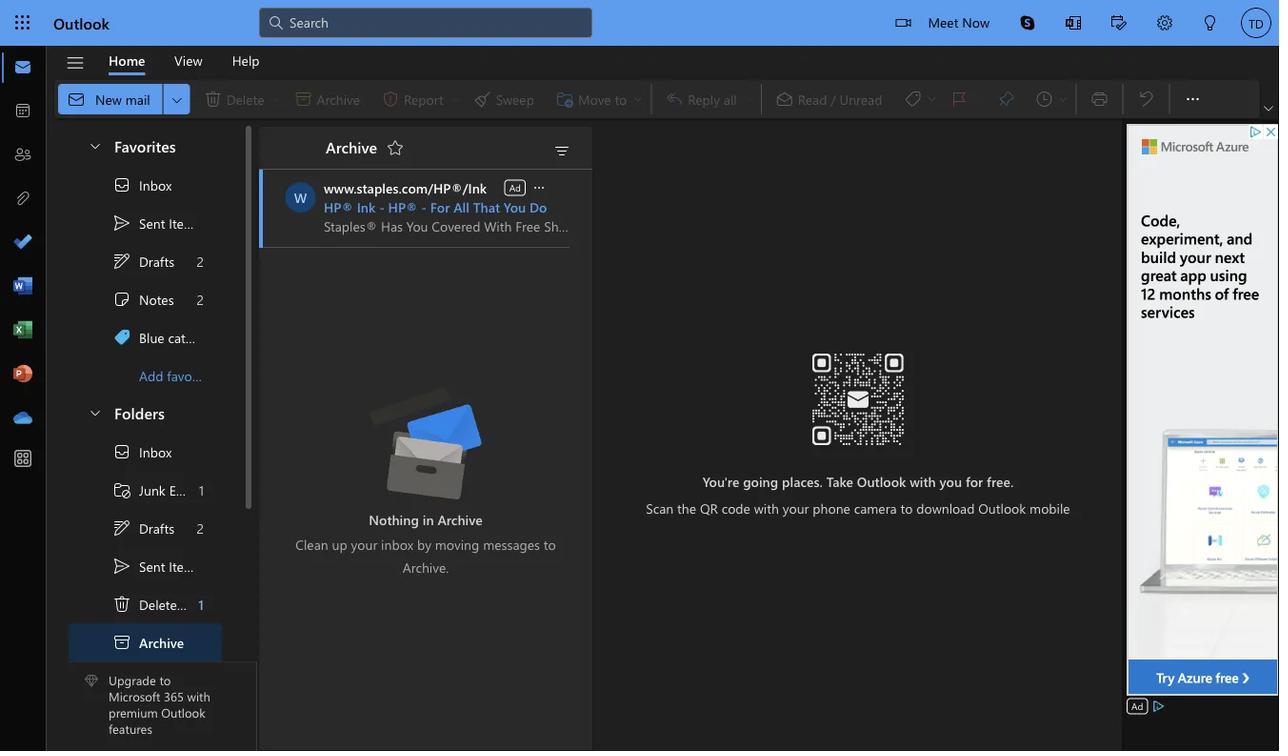 Task type: locate. For each thing, give the bounding box(es) containing it.
that
[[473, 198, 500, 215]]

with down going
[[755, 499, 780, 517]]

 tree item for 
[[69, 433, 222, 471]]

1 vertical spatial your
[[351, 535, 378, 553]]


[[112, 290, 132, 309]]

items inside favorites tree
[[169, 214, 201, 232]]

 for 
[[112, 252, 132, 271]]

0 horizontal spatial ad
[[510, 181, 521, 194]]

0 vertical spatial  button
[[78, 128, 111, 163]]

0 vertical spatial 
[[112, 252, 132, 271]]

 drafts inside favorites tree
[[112, 252, 175, 271]]

ad inside "message list" section
[[510, 181, 521, 194]]

help
[[232, 51, 260, 69]]

outlook up 
[[53, 12, 110, 33]]

application
[[0, 0, 1280, 751]]

add favorite tree item
[[69, 356, 222, 395]]

with
[[910, 472, 937, 490], [755, 499, 780, 517], [187, 688, 210, 705]]

by
[[417, 535, 432, 553]]

items right "deleted"
[[189, 595, 221, 613]]

2 down email
[[197, 519, 204, 537]]

 down  on the bottom left
[[112, 518, 132, 538]]

2
[[197, 252, 204, 270], [197, 290, 204, 308], [197, 519, 204, 537]]

1 vertical spatial 2
[[197, 290, 204, 308]]

tree
[[69, 433, 222, 751]]

favorites tree item
[[69, 128, 222, 166]]

going
[[744, 472, 779, 490]]

to right messages
[[544, 535, 556, 553]]

notes
[[139, 290, 174, 308]]

2  from the top
[[112, 557, 132, 576]]

0 vertical spatial 1
[[199, 481, 204, 499]]

items up  deleted items
[[169, 557, 201, 575]]

archive up moving at the bottom
[[438, 510, 483, 528]]

 tree item up junk
[[69, 433, 222, 471]]

premium features image
[[85, 674, 98, 688]]

2 sent from the top
[[139, 557, 165, 575]]

all
[[454, 198, 470, 215]]

- right ink
[[379, 198, 385, 215]]

1 inside  tree item
[[199, 595, 204, 613]]

1 vertical spatial  button
[[78, 395, 111, 430]]

0 vertical spatial  sent items
[[112, 213, 201, 233]]

1 vertical spatial archive
[[438, 510, 483, 528]]

files image
[[13, 190, 32, 209]]

 button
[[1143, 0, 1188, 48]]


[[112, 595, 132, 614]]

inbox inside favorites tree
[[139, 176, 172, 194]]

0 vertical spatial archive
[[326, 137, 377, 157]]

- left for
[[422, 198, 427, 215]]

0 horizontal spatial to
[[160, 672, 171, 688]]

with right 365
[[187, 688, 210, 705]]

1 vertical spatial to
[[544, 535, 556, 553]]

sent
[[139, 214, 165, 232], [139, 557, 165, 575]]


[[386, 138, 405, 157]]

1 vertical spatial 
[[112, 442, 132, 461]]

 tree item
[[69, 242, 222, 280], [69, 509, 222, 547]]

0 horizontal spatial 
[[532, 180, 547, 195]]

 drafts up  notes
[[112, 252, 175, 271]]

2 vertical spatial 
[[88, 405, 103, 420]]

 button left 
[[1175, 80, 1213, 118]]

 sent items
[[112, 213, 201, 233], [112, 557, 201, 576]]

junk
[[139, 481, 166, 499]]

to right upgrade
[[160, 672, 171, 688]]

 drafts down  tree item
[[112, 518, 175, 538]]

archive heading
[[301, 127, 411, 169]]

www.staples.com/hp®/ink
[[324, 179, 487, 196]]

0 horizontal spatial with
[[187, 688, 210, 705]]

1 vertical spatial sent
[[139, 557, 165, 575]]

1 horizontal spatial ad
[[1132, 700, 1144, 712]]

1  inbox from the top
[[112, 175, 172, 194]]

2  tree item from the top
[[69, 509, 222, 547]]

2 2 from the top
[[197, 290, 204, 308]]

favorites tree
[[69, 120, 222, 395]]


[[65, 53, 85, 73]]

2 horizontal spatial to
[[901, 499, 913, 517]]

inbox for 
[[139, 443, 172, 461]]

2  inbox from the top
[[112, 442, 172, 461]]

meet
[[929, 13, 959, 30]]

0 vertical spatial your
[[783, 499, 810, 517]]

0 vertical spatial 
[[112, 175, 132, 194]]

your inside nothing in archive clean up your inbox by moving messages to archive.
[[351, 535, 378, 553]]

messages
[[483, 535, 540, 553]]

 tree item for 
[[69, 166, 222, 204]]

items up notes
[[169, 214, 201, 232]]

1 vertical spatial  drafts
[[112, 518, 175, 538]]

 button inside folders "tree item"
[[78, 395, 111, 430]]


[[112, 213, 132, 233], [112, 557, 132, 576]]

to inside nothing in archive clean up your inbox by moving messages to archive.
[[544, 535, 556, 553]]

1 vertical spatial  tree item
[[69, 509, 222, 547]]


[[1066, 15, 1082, 30]]

0 vertical spatial  drafts
[[112, 252, 175, 271]]

0 vertical spatial drafts
[[139, 252, 175, 270]]

 button left folders
[[78, 395, 111, 430]]

hp®
[[324, 198, 353, 215], [388, 198, 418, 215]]

1 horizontal spatial your
[[783, 499, 810, 517]]

 inbox
[[112, 175, 172, 194], [112, 442, 172, 461]]

 inbox for 
[[112, 175, 172, 194]]

archive left  button
[[326, 137, 377, 157]]

1 vertical spatial drafts
[[139, 519, 175, 537]]

1 right "deleted"
[[199, 595, 204, 613]]

0 vertical spatial 
[[169, 92, 185, 107]]

2 inside tree
[[197, 519, 204, 537]]

 button inside favorites tree item
[[78, 128, 111, 163]]

onedrive image
[[13, 409, 32, 428]]

0 vertical spatial 2
[[197, 252, 204, 270]]

w
[[294, 188, 307, 206]]

 inbox down favorites tree item
[[112, 175, 172, 194]]

 inside popup button
[[169, 92, 185, 107]]

 sent items up notes
[[112, 213, 201, 233]]

0 vertical spatial  inbox
[[112, 175, 172, 194]]

1 1 from the top
[[199, 481, 204, 499]]

 tree item up "deleted"
[[69, 547, 222, 585]]

 tree item
[[69, 585, 222, 623]]

2 inbox from the top
[[139, 443, 172, 461]]

features
[[109, 720, 152, 737]]


[[112, 252, 132, 271], [112, 518, 132, 538]]

 button
[[1097, 0, 1143, 48]]

archive
[[326, 137, 377, 157], [438, 510, 483, 528], [139, 634, 184, 651]]

drafts up notes
[[139, 252, 175, 270]]

 tree item
[[69, 166, 222, 204], [69, 433, 222, 471]]

2 1 from the top
[[199, 595, 204, 613]]

2  from the top
[[112, 442, 132, 461]]

with left "you"
[[910, 472, 937, 490]]

1
[[199, 481, 204, 499], [199, 595, 204, 613]]

upgrade
[[109, 672, 156, 688]]

 inside favorites tree
[[112, 252, 132, 271]]


[[1021, 15, 1036, 30]]

your right up
[[351, 535, 378, 553]]

1 vertical spatial  tree item
[[69, 433, 222, 471]]

 notes
[[112, 290, 174, 309]]

2 vertical spatial to
[[160, 672, 171, 688]]


[[1184, 90, 1203, 109], [532, 180, 547, 195]]

1 right junk
[[199, 481, 204, 499]]

1 horizontal spatial with
[[755, 499, 780, 517]]

tab list
[[94, 46, 274, 75]]

drafts inside favorites tree
[[139, 252, 175, 270]]

td image
[[1242, 8, 1272, 38]]

your inside you're going places. take outlook with you for free. scan the qr code with your phone camera to download outlook mobile
[[783, 499, 810, 517]]

microsoft
[[109, 688, 161, 705]]

1 vertical spatial inbox
[[139, 443, 172, 461]]

inbox inside tree
[[139, 443, 172, 461]]

scan
[[646, 499, 674, 517]]

2 vertical spatial with
[[187, 688, 210, 705]]

outlook up camera
[[858, 472, 907, 490]]

0 vertical spatial sent
[[139, 214, 165, 232]]

1 vertical spatial 
[[88, 138, 103, 153]]

2 drafts from the top
[[139, 519, 175, 537]]

2 vertical spatial 2
[[197, 519, 204, 537]]

nothing
[[369, 510, 419, 528]]

 inside "message list" section
[[532, 180, 547, 195]]

drafts for 
[[139, 519, 175, 537]]

1  tree item from the top
[[69, 166, 222, 204]]

email
[[169, 481, 201, 499]]

 up the  at the left of the page
[[112, 252, 132, 271]]

 deleted items
[[112, 595, 221, 614]]


[[1204, 15, 1219, 30]]

0 vertical spatial inbox
[[139, 176, 172, 194]]

sent inside favorites tree
[[139, 214, 165, 232]]

1  from the top
[[112, 213, 132, 233]]

1 vertical spatial  inbox
[[112, 442, 172, 461]]

moving
[[435, 535, 480, 553]]

items for 2nd  tree item from the bottom
[[169, 214, 201, 232]]

 sent items inside favorites tree
[[112, 213, 201, 233]]

1 horizontal spatial -
[[422, 198, 427, 215]]

0 vertical spatial 
[[112, 213, 132, 233]]

0 horizontal spatial -
[[379, 198, 385, 215]]

powerpoint image
[[13, 365, 32, 384]]

hp® down www.staples.com/hp®/ink
[[388, 198, 418, 215]]

 inside tree
[[112, 518, 132, 538]]

drafts inside tree
[[139, 519, 175, 537]]

to right camera
[[901, 499, 913, 517]]

 sent items up "deleted"
[[112, 557, 201, 576]]

to
[[901, 499, 913, 517], [544, 535, 556, 553], [160, 672, 171, 688]]

1 horizontal spatial archive
[[326, 137, 377, 157]]

0 horizontal spatial your
[[351, 535, 378, 553]]

inbox
[[139, 176, 172, 194], [139, 443, 172, 461]]

 drafts inside tree
[[112, 518, 175, 538]]

1 vertical spatial items
[[169, 557, 201, 575]]


[[112, 175, 132, 194], [112, 442, 132, 461]]

your
[[783, 499, 810, 517], [351, 535, 378, 553]]

sent up notes
[[139, 214, 165, 232]]

1 vertical spatial  button
[[531, 178, 548, 196]]

sent up  tree item
[[139, 557, 165, 575]]

 right mail
[[169, 92, 185, 107]]

 down favorites tree item
[[112, 175, 132, 194]]

1 vertical spatial  tree item
[[69, 547, 222, 585]]

1 vertical spatial  sent items
[[112, 557, 201, 576]]

message list section
[[259, 122, 593, 750]]

 tree item down junk
[[69, 509, 222, 547]]

inbox down favorites tree item
[[139, 176, 172, 194]]

outlook right premium
[[161, 704, 206, 721]]

hp® left ink
[[324, 198, 353, 215]]

0 horizontal spatial hp®
[[324, 198, 353, 215]]

2 vertical spatial items
[[189, 595, 221, 613]]

 junk email 1
[[112, 480, 204, 499]]

 up  on the bottom left
[[112, 442, 132, 461]]

2 up category
[[197, 290, 204, 308]]

your down 'places.'
[[783, 499, 810, 517]]

0 horizontal spatial archive
[[139, 634, 184, 651]]

2  from the top
[[112, 518, 132, 538]]

1  button from the top
[[78, 128, 111, 163]]

 for 
[[112, 518, 132, 538]]

1 vertical spatial 
[[112, 557, 132, 576]]

1 vertical spatial 
[[532, 180, 547, 195]]

1  from the top
[[112, 175, 132, 194]]

 for folders
[[88, 405, 103, 420]]

mail
[[126, 90, 150, 108]]

 for  popup button inside the "message list" section
[[532, 180, 547, 195]]


[[1265, 104, 1274, 113]]

 button
[[56, 47, 94, 79]]

 inbox inside favorites tree
[[112, 175, 172, 194]]

deleted
[[139, 595, 185, 613]]

help button
[[218, 46, 274, 75]]

2  sent items from the top
[[112, 557, 201, 576]]

archive inside  archive
[[139, 634, 184, 651]]

0 vertical spatial  tree item
[[69, 204, 222, 242]]

camera
[[855, 499, 897, 517]]

 left 
[[1184, 90, 1203, 109]]

2 horizontal spatial with
[[910, 472, 937, 490]]

 up do
[[532, 180, 547, 195]]

1 - from the left
[[379, 198, 385, 215]]

1 horizontal spatial 
[[1184, 90, 1203, 109]]

ad
[[510, 181, 521, 194], [1132, 700, 1144, 712]]

 inside favorites tree item
[[88, 138, 103, 153]]

0 vertical spatial to
[[901, 499, 913, 517]]

2 vertical spatial archive
[[139, 634, 184, 651]]

 tree item for 
[[69, 509, 222, 547]]

1  from the top
[[112, 252, 132, 271]]

 button down  new mail
[[78, 128, 111, 163]]

2  tree item from the top
[[69, 547, 222, 585]]

0 vertical spatial items
[[169, 214, 201, 232]]

 up the  at the left of the page
[[112, 213, 132, 233]]

 sent items inside tree
[[112, 557, 201, 576]]

 inside favorites tree
[[112, 175, 132, 194]]

3 2 from the top
[[197, 519, 204, 537]]

outlook banner
[[0, 0, 1280, 48]]

 tree item down favorites
[[69, 166, 222, 204]]

0 vertical spatial ad
[[510, 181, 521, 194]]

1 vertical spatial ad
[[1132, 700, 1144, 712]]

outlook
[[53, 12, 110, 33], [858, 472, 907, 490], [979, 499, 1027, 517], [161, 704, 206, 721]]

archive down "deleted"
[[139, 634, 184, 651]]

1 vertical spatial 
[[112, 518, 132, 538]]

folders tree item
[[69, 395, 222, 433]]

1 2 from the top
[[197, 252, 204, 270]]

home
[[109, 51, 145, 69]]

 left folders
[[88, 405, 103, 420]]


[[112, 480, 132, 499]]

ad up you
[[510, 181, 521, 194]]

free.
[[987, 472, 1014, 490]]

1  drafts from the top
[[112, 252, 175, 271]]

 inbox down folders "tree item"
[[112, 442, 172, 461]]

tab list containing home
[[94, 46, 274, 75]]

 inbox inside tree
[[112, 442, 172, 461]]

0 vertical spatial  tree item
[[69, 242, 222, 280]]

to inside you're going places. take outlook with you for free. scan the qr code with your phone camera to download outlook mobile
[[901, 499, 913, 517]]

1 vertical spatial 1
[[199, 595, 204, 613]]

2 horizontal spatial archive
[[438, 510, 483, 528]]

upgrade to microsoft 365 with premium outlook features
[[109, 672, 210, 737]]

outlook link
[[53, 0, 110, 46]]

0 vertical spatial 
[[1184, 90, 1203, 109]]

1 horizontal spatial  button
[[1175, 80, 1213, 118]]


[[169, 92, 185, 107], [88, 138, 103, 153], [88, 405, 103, 420]]

1 sent from the top
[[139, 214, 165, 232]]

 inside folders "tree item"
[[88, 405, 103, 420]]

1 inbox from the top
[[139, 176, 172, 194]]

 button
[[1188, 0, 1234, 48]]

1  tree item from the top
[[69, 242, 222, 280]]

2  tree item from the top
[[69, 433, 222, 471]]

 inside tree
[[112, 442, 132, 461]]

1  sent items from the top
[[112, 213, 201, 233]]

2 up '' tree item
[[197, 252, 204, 270]]

 down  new mail
[[88, 138, 103, 153]]

1 horizontal spatial hp®
[[388, 198, 418, 215]]

1 horizontal spatial to
[[544, 535, 556, 553]]

 tree item
[[69, 471, 222, 509]]


[[1158, 15, 1173, 30]]

0 horizontal spatial  button
[[531, 178, 548, 196]]

inbox up  junk email 1
[[139, 443, 172, 461]]

 up 
[[112, 557, 132, 576]]

2  button from the top
[[78, 395, 111, 430]]

drafts down  junk email 1
[[139, 519, 175, 537]]

2 for 
[[197, 252, 204, 270]]

 tree item down favorites tree item
[[69, 204, 222, 242]]

 button for favorites
[[78, 128, 111, 163]]

2 inside '' tree item
[[197, 290, 204, 308]]

1 drafts from the top
[[139, 252, 175, 270]]

archive.
[[403, 558, 449, 576]]

 tree item up  notes
[[69, 242, 222, 280]]

1 inside  junk email 1
[[199, 481, 204, 499]]

ad left set your advertising preferences icon
[[1132, 700, 1144, 712]]

1 vertical spatial with
[[755, 499, 780, 517]]

2  drafts from the top
[[112, 518, 175, 538]]

0 vertical spatial  tree item
[[69, 166, 222, 204]]

 tree item
[[69, 204, 222, 242], [69, 547, 222, 585]]

 button up do
[[531, 178, 548, 196]]



Task type: describe. For each thing, give the bounding box(es) containing it.
2 hp® from the left
[[388, 198, 418, 215]]

 button
[[380, 132, 411, 163]]

add favorite
[[139, 367, 211, 384]]

 for favorites
[[88, 138, 103, 153]]

home button
[[94, 46, 160, 75]]

you
[[504, 198, 526, 215]]

phone
[[813, 499, 851, 517]]

favorite
[[167, 367, 211, 384]]

you
[[940, 472, 963, 490]]

1  tree item from the top
[[69, 204, 222, 242]]

 inside favorites tree
[[112, 213, 132, 233]]

tree containing 
[[69, 433, 222, 751]]

 for the topmost  popup button
[[1184, 90, 1203, 109]]

0 vertical spatial  button
[[1175, 80, 1213, 118]]

to inside upgrade to microsoft 365 with premium outlook features
[[160, 672, 171, 688]]

inbox
[[381, 535, 414, 553]]

people image
[[13, 146, 32, 165]]

mail image
[[13, 58, 32, 77]]

items inside  deleted items
[[189, 595, 221, 613]]

tab list inside application
[[94, 46, 274, 75]]

 button
[[164, 84, 190, 114]]

 tree item for 
[[69, 242, 222, 280]]

sent inside tree
[[139, 557, 165, 575]]

download
[[917, 499, 975, 517]]

 blue category
[[112, 328, 220, 347]]

archive inside archive 
[[326, 137, 377, 157]]

ink
[[357, 198, 376, 215]]

blue
[[139, 329, 165, 346]]

outlook inside upgrade to microsoft 365 with premium outlook features
[[161, 704, 206, 721]]

inbox for 
[[139, 176, 172, 194]]

2 - from the left
[[422, 198, 427, 215]]

 for 
[[112, 442, 132, 461]]


[[267, 13, 286, 32]]

 tree item
[[69, 623, 222, 661]]

set your advertising preferences image
[[1152, 699, 1167, 714]]

in
[[423, 510, 434, 528]]

code
[[722, 499, 751, 517]]

calendar image
[[13, 102, 32, 121]]

new
[[95, 90, 122, 108]]

with inside upgrade to microsoft 365 with premium outlook features
[[187, 688, 210, 705]]

left-rail-appbar navigation
[[4, 46, 42, 440]]

for
[[431, 198, 450, 215]]

places.
[[783, 472, 823, 490]]

the
[[678, 499, 697, 517]]

drafts for 
[[139, 252, 175, 270]]

meet now
[[929, 13, 990, 30]]

you're
[[703, 472, 740, 490]]

up
[[332, 535, 348, 553]]

 inside tree
[[112, 557, 132, 576]]

add
[[139, 367, 163, 384]]

archive inside nothing in archive clean up your inbox by moving messages to archive.
[[438, 510, 483, 528]]

 button
[[1261, 99, 1278, 118]]

 drafts for 
[[112, 252, 175, 271]]

1 hp® from the left
[[324, 198, 353, 215]]

view button
[[160, 46, 217, 75]]


[[112, 633, 132, 652]]

folders
[[114, 402, 165, 422]]

 button for folders
[[78, 395, 111, 430]]

 drafts for 
[[112, 518, 175, 538]]

to do image
[[13, 233, 32, 253]]

qr
[[700, 499, 718, 517]]

now
[[963, 13, 990, 30]]

premium
[[109, 704, 158, 721]]

clean
[[296, 535, 329, 553]]

you're going places. take outlook with you for free. scan the qr code with your phone camera to download outlook mobile
[[646, 472, 1071, 517]]

view
[[174, 51, 203, 69]]

365
[[164, 688, 184, 705]]

0 vertical spatial with
[[910, 472, 937, 490]]

word image
[[13, 277, 32, 296]]

favorites
[[114, 135, 176, 156]]

take
[[827, 472, 854, 490]]

 button
[[1005, 0, 1051, 46]]

 tree item
[[69, 280, 222, 318]]

outlook down the free.
[[979, 499, 1027, 517]]

more apps image
[[13, 450, 32, 469]]

 for 
[[112, 175, 132, 194]]

archive 
[[326, 137, 405, 157]]

category
[[168, 329, 220, 346]]

items for 1st  tree item from the bottom of the page
[[169, 557, 201, 575]]

 sent items for 2nd  tree item from the bottom
[[112, 213, 201, 233]]

 search field
[[259, 0, 593, 43]]

 inbox for 
[[112, 442, 172, 461]]

 archive
[[112, 633, 184, 652]]

for
[[966, 472, 984, 490]]

 tree item
[[69, 318, 222, 356]]

hp® ink - hp® - for all that you do
[[324, 198, 547, 215]]

do
[[530, 198, 547, 215]]

Search for email, meetings, files and more. field
[[288, 12, 581, 32]]

excel image
[[13, 321, 32, 340]]


[[67, 90, 86, 109]]

mobile
[[1030, 499, 1071, 517]]

 new mail
[[67, 90, 150, 109]]


[[112, 328, 132, 347]]

tags group
[[766, 80, 1073, 118]]

application containing outlook
[[0, 0, 1280, 751]]


[[553, 142, 572, 161]]

outlook inside banner
[[53, 12, 110, 33]]


[[896, 15, 912, 30]]

 button
[[1051, 0, 1097, 48]]

2 for 
[[197, 519, 204, 537]]

 button
[[547, 137, 578, 164]]

nothing in archive clean up your inbox by moving messages to archive.
[[296, 510, 556, 576]]


[[1112, 15, 1127, 30]]

 sent items for 1st  tree item from the bottom of the page
[[112, 557, 201, 576]]

www.staples.com/hp®/ink image
[[285, 182, 316, 213]]

 button inside "message list" section
[[531, 178, 548, 196]]

move & delete group
[[58, 80, 647, 118]]



Task type: vqa. For each thing, say whether or not it's contained in the screenshot.
 dropdown button's 
yes



